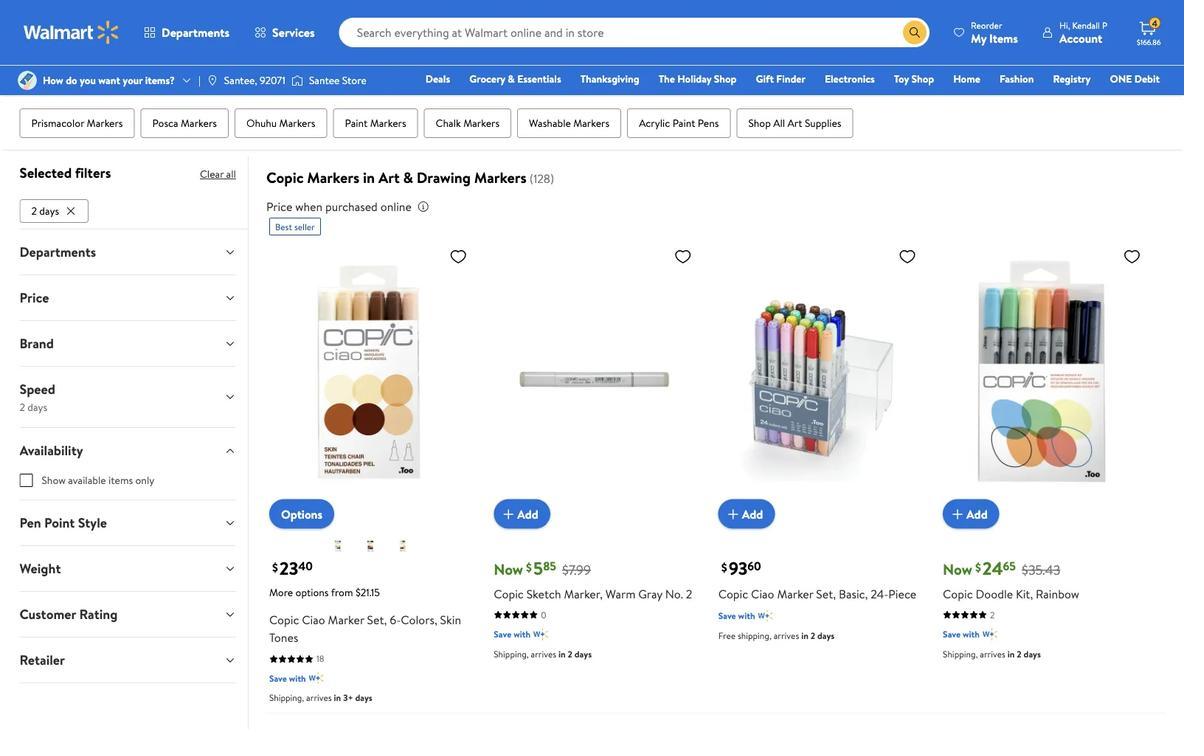Task type: vqa. For each thing, say whether or not it's contained in the screenshot.
FINDER
yes



Task type: locate. For each thing, give the bounding box(es) containing it.
2 days button
[[20, 199, 89, 223]]

$ left 24
[[976, 559, 981, 575]]

markers right 'chalk'
[[464, 116, 500, 130]]

departments down 2 days 'button'
[[20, 243, 96, 261]]

sort
[[1008, 64, 1030, 80]]

1 vertical spatial walmart plus image
[[309, 671, 324, 686]]

0 horizontal spatial ciao
[[302, 612, 325, 628]]

1 vertical spatial ciao
[[302, 612, 325, 628]]

ciao for copic ciao marker set, basic, 24-piece
[[751, 586, 775, 602]]

paint left pens
[[673, 116, 696, 130]]

shipping, arrives in 2 days down '0'
[[494, 648, 592, 660]]

4 $ from the left
[[976, 559, 981, 575]]

markers up price when purchased online
[[307, 167, 360, 188]]

in left 3+
[[334, 692, 341, 704]]

24-
[[871, 586, 889, 602]]

ciao inside copic ciao marker set, 6-colors, skin tones
[[302, 612, 325, 628]]

0 vertical spatial departments
[[162, 24, 230, 41]]

departments inside dropdown button
[[20, 243, 96, 261]]

add to favorites list, copic ciao marker set, 6-colors, skin tones image
[[450, 247, 467, 266]]

add to cart image
[[949, 505, 967, 523]]

copic doodle kit, rainbow image
[[943, 241, 1147, 517]]

markers right ohuhu
[[279, 116, 316, 130]]

$166.86
[[1137, 37, 1161, 47]]

with for topmost walmart plus image
[[738, 610, 755, 622]]

0 horizontal spatial shipping,
[[269, 692, 304, 704]]

brand button
[[8, 321, 248, 366]]

1 add from the left
[[518, 506, 539, 522]]

& up online
[[403, 167, 413, 188]]

clear all for the bottommost clear all button
[[200, 167, 236, 181]]

1 horizontal spatial clear all
[[362, 65, 398, 79]]

1 vertical spatial walmart plus image
[[983, 627, 998, 642]]

shipping, down doodle
[[943, 648, 978, 660]]

fashion
[[1000, 72, 1034, 86]]

add button up 5
[[494, 499, 550, 529]]

0 horizontal spatial clear all button
[[200, 162, 236, 186]]

markers inside chalk markers link
[[464, 116, 500, 130]]

chalk markers
[[436, 116, 500, 130]]

add to cart image
[[500, 505, 518, 523], [725, 505, 742, 523]]

0 vertical spatial clear all
[[362, 65, 398, 79]]

copic up when
[[266, 167, 304, 188]]

customer rating
[[20, 605, 118, 623]]

add to favorites list, copic ciao marker set, basic, 24-piece image
[[899, 247, 917, 266]]

24
[[983, 556, 1003, 581]]

add up 60
[[742, 506, 763, 522]]

2 inside "speed 2 days"
[[20, 399, 25, 414]]

1 horizontal spatial clear
[[362, 65, 386, 79]]

| right the 'by'
[[1051, 64, 1054, 80]]

all for topmost clear all button
[[388, 65, 398, 79]]

art right 'all'
[[788, 116, 803, 130]]

now left 5
[[494, 559, 523, 580]]

0 vertical spatial art
[[788, 116, 803, 130]]

1 vertical spatial set,
[[367, 612, 387, 628]]

0 horizontal spatial paint
[[345, 116, 368, 130]]

ciao down options
[[302, 612, 325, 628]]

1 horizontal spatial &
[[508, 72, 515, 86]]

ciao
[[751, 586, 775, 602], [302, 612, 325, 628]]

 image
[[18, 71, 37, 90], [291, 73, 303, 88]]

0 vertical spatial clear all button
[[356, 61, 404, 84]]

add button up 60
[[719, 499, 775, 529]]

selected filters
[[20, 163, 111, 182]]

shipping, down tones on the left bottom of the page
[[269, 692, 304, 704]]

2 $ from the left
[[526, 559, 532, 575]]

purchased
[[325, 199, 378, 215]]

marker down from
[[328, 612, 364, 628]]

home link
[[947, 71, 987, 87]]

2 add from the left
[[742, 506, 763, 522]]

0 horizontal spatial clear
[[200, 167, 224, 181]]

| right items?
[[199, 73, 201, 87]]

marker inside copic ciao marker set, 6-colors, skin tones
[[328, 612, 364, 628]]

1 horizontal spatial  image
[[291, 73, 303, 88]]

markers inside "washable markers" link
[[574, 116, 610, 130]]

$ left 93
[[722, 559, 727, 575]]

 image for how do you want your items?
[[18, 71, 37, 90]]

add up 5
[[518, 506, 539, 522]]

0 horizontal spatial departments
[[20, 243, 96, 261]]

5
[[534, 556, 543, 581]]

price up "best"
[[266, 199, 293, 215]]

2 down the selected
[[31, 204, 37, 218]]

options link
[[269, 499, 334, 529]]

0 horizontal spatial walmart plus image
[[309, 671, 324, 686]]

65
[[1003, 558, 1016, 575]]

3 add from the left
[[967, 506, 988, 522]]

copic sketch marker, warm gray no. 2 image
[[494, 241, 698, 517]]

posca
[[152, 116, 178, 130]]

Search search field
[[339, 18, 930, 47]]

only
[[135, 473, 154, 487]]

store
[[60, 65, 83, 79]]

in down sketch
[[559, 648, 566, 660]]

set, inside copic ciao marker set, 6-colors, skin tones
[[367, 612, 387, 628]]

clear down posca markers link
[[200, 167, 224, 181]]

1 horizontal spatial shop
[[749, 116, 771, 130]]

$ left 5
[[526, 559, 532, 575]]

0 horizontal spatial &
[[403, 167, 413, 188]]

0 horizontal spatial marker
[[328, 612, 364, 628]]

arrives down '0'
[[531, 648, 557, 660]]

1 vertical spatial &
[[403, 167, 413, 188]]

shop left 'all'
[[749, 116, 771, 130]]

paint
[[345, 116, 368, 130], [673, 116, 696, 130]]

art
[[788, 116, 803, 130], [379, 167, 400, 188]]

walmart plus image down doodle
[[983, 627, 998, 642]]

1 paint from the left
[[345, 116, 368, 130]]

rainbow
[[1036, 586, 1080, 602]]

options
[[281, 506, 323, 522]]

shipping, for 24
[[943, 648, 978, 660]]

days down speed
[[28, 399, 47, 414]]

1 horizontal spatial add
[[742, 506, 763, 522]]

0 horizontal spatial art
[[379, 167, 400, 188]]

clear right santee
[[362, 65, 386, 79]]

0 vertical spatial price
[[266, 199, 293, 215]]

0 horizontal spatial price
[[20, 288, 49, 307]]

 image right 92071
[[291, 73, 303, 88]]

filters
[[75, 163, 111, 182]]

0 horizontal spatial add button
[[494, 499, 550, 529]]

 image left "how"
[[18, 71, 37, 90]]

2 add button from the left
[[719, 499, 775, 529]]

skin image
[[394, 537, 412, 555]]

days down the selected
[[39, 204, 59, 218]]

2 shipping, arrives in 2 days from the left
[[943, 648, 1041, 660]]

clear
[[362, 65, 386, 79], [200, 167, 224, 181]]

shop right holiday
[[714, 72, 737, 86]]

1 horizontal spatial add to cart image
[[725, 505, 742, 523]]

copic ciao marker set, 6-colors, skin tones image
[[269, 241, 473, 517]]

clear all inside button
[[362, 65, 398, 79]]

all down posca markers link
[[226, 167, 236, 181]]

2 horizontal spatial add button
[[943, 499, 1000, 529]]

price
[[266, 199, 293, 215], [20, 288, 49, 307]]

1 horizontal spatial now
[[943, 559, 973, 580]]

save with down sketch
[[494, 628, 531, 641]]

walmart plus image down '0'
[[534, 627, 548, 642]]

2 down speed
[[20, 399, 25, 414]]

markers for ohuhu
[[279, 116, 316, 130]]

hi, kendall p account
[[1060, 19, 1108, 46]]

the holiday shop link
[[652, 71, 744, 87]]

clear inside sort and filter section element
[[362, 65, 386, 79]]

kit,
[[1016, 586, 1033, 602]]

$ left the 23
[[272, 559, 278, 575]]

save with
[[719, 610, 755, 622], [494, 628, 531, 641], [943, 628, 980, 641], [269, 672, 306, 685]]

0 vertical spatial marker
[[777, 586, 814, 602]]

add to cart image for $7.99
[[500, 505, 518, 523]]

0 vertical spatial walmart plus image
[[758, 609, 773, 623]]

1 horizontal spatial price
[[266, 199, 293, 215]]

1 add to cart image from the left
[[500, 505, 518, 523]]

Walmart Site-Wide search field
[[339, 18, 930, 47]]

markers up copic markers in art & drawing markers (128)
[[370, 116, 406, 130]]

ciao for copic ciao marker set, 6-colors, skin tones
[[302, 612, 325, 628]]

&
[[508, 72, 515, 86], [403, 167, 413, 188]]

basic,
[[839, 586, 868, 602]]

paint markers
[[345, 116, 406, 130]]

1 horizontal spatial clear all button
[[356, 61, 404, 84]]

2 right no.
[[686, 586, 693, 602]]

0 horizontal spatial clear all
[[200, 167, 236, 181]]

with up shipping, on the right of page
[[738, 610, 755, 622]]

add up 24
[[967, 506, 988, 522]]

marker for 6-
[[328, 612, 364, 628]]

sponsored
[[1110, 17, 1150, 30]]

price up brand
[[20, 288, 49, 307]]

1 horizontal spatial add button
[[719, 499, 775, 529]]

shipping, arrives in 2 days down doodle
[[943, 648, 1041, 660]]

add
[[518, 506, 539, 522], [742, 506, 763, 522], [967, 506, 988, 522]]

0 horizontal spatial walmart plus image
[[758, 609, 773, 623]]

& right grocery
[[508, 72, 515, 86]]

1 vertical spatial price
[[20, 288, 49, 307]]

with
[[738, 610, 755, 622], [514, 628, 531, 641], [963, 628, 980, 641], [289, 672, 306, 685]]

arrives
[[774, 629, 799, 642], [531, 648, 557, 660], [980, 648, 1006, 660], [306, 692, 332, 704]]

2 now from the left
[[943, 559, 973, 580]]

gift finder link
[[749, 71, 813, 87]]

1 horizontal spatial departments
[[162, 24, 230, 41]]

now inside now $ 24 65 $35.43 copic doodle kit, rainbow
[[943, 559, 973, 580]]

marker
[[777, 586, 814, 602], [328, 612, 364, 628]]

0 horizontal spatial add to cart image
[[500, 505, 518, 523]]

0 horizontal spatial add
[[518, 506, 539, 522]]

markers inside posca markers link
[[181, 116, 217, 130]]

set, left 6-
[[367, 612, 387, 628]]

1 horizontal spatial set,
[[817, 586, 836, 602]]

2 add to cart image from the left
[[725, 505, 742, 523]]

0 horizontal spatial set,
[[367, 612, 387, 628]]

more
[[269, 585, 293, 599]]

shipping, arrives in 2 days
[[494, 648, 592, 660], [943, 648, 1041, 660]]

copic left sketch
[[494, 586, 524, 602]]

0 vertical spatial all
[[388, 65, 398, 79]]

1 horizontal spatial art
[[788, 116, 803, 130]]

pen point style tab
[[8, 500, 248, 545]]

1 now from the left
[[494, 559, 523, 580]]

markers right posca
[[181, 116, 217, 130]]

2
[[31, 204, 37, 218], [20, 399, 25, 414], [686, 586, 693, 602], [990, 609, 995, 621], [811, 629, 816, 642], [568, 648, 573, 660], [1017, 648, 1022, 660]]

$
[[272, 559, 278, 575], [526, 559, 532, 575], [722, 559, 727, 575], [976, 559, 981, 575]]

copic ciao marker set, basic, 24-piece image
[[719, 241, 923, 517]]

2 down doodle
[[990, 609, 995, 621]]

1 vertical spatial all
[[226, 167, 236, 181]]

all inside sort and filter section element
[[388, 65, 398, 79]]

shop
[[714, 72, 737, 86], [912, 72, 935, 86], [749, 116, 771, 130]]

1 add button from the left
[[494, 499, 550, 529]]

clear all button up paint markers
[[356, 61, 404, 84]]

with for walmart plus icon to the right
[[514, 628, 531, 641]]

by
[[1033, 64, 1045, 80]]

0 horizontal spatial shipping, arrives in 2 days
[[494, 648, 592, 660]]

shop right toy
[[912, 72, 935, 86]]

paint down store
[[345, 116, 368, 130]]

gift finder
[[756, 72, 806, 86]]

holiday
[[678, 72, 712, 86]]

price inside dropdown button
[[20, 288, 49, 307]]

you
[[80, 73, 96, 87]]

in down the copic ciao marker set, basic, 24-piece
[[802, 629, 809, 642]]

1 horizontal spatial |
[[1051, 64, 1054, 80]]

walmart plus image
[[534, 627, 548, 642], [309, 671, 324, 686]]

walmart plus image down 18
[[309, 671, 324, 686]]

washable markers
[[529, 116, 610, 130]]

3 $ from the left
[[722, 559, 727, 575]]

1 horizontal spatial shipping,
[[494, 648, 529, 660]]

markers down how do you want your items?
[[87, 116, 123, 130]]

1 $ from the left
[[272, 559, 278, 575]]

add button up 24
[[943, 499, 1000, 529]]

weight
[[20, 559, 61, 578]]

markers inside prismacolor markers "link"
[[87, 116, 123, 130]]

copic left doodle
[[943, 586, 973, 602]]

markers inside paint markers "link"
[[370, 116, 406, 130]]

1 horizontal spatial paint
[[673, 116, 696, 130]]

$ inside the now $ 5 85 $7.99 copic sketch marker, warm gray no. 2
[[526, 559, 532, 575]]

1 vertical spatial departments
[[20, 243, 96, 261]]

1 horizontal spatial ciao
[[751, 586, 775, 602]]

walmart+
[[1116, 92, 1160, 107]]

set, for 6-
[[367, 612, 387, 628]]

shipping, down sketch
[[494, 648, 529, 660]]

brand tab
[[8, 321, 248, 366]]

copic inside copic ciao marker set, 6-colors, skin tones
[[269, 612, 299, 628]]

the
[[659, 72, 675, 86]]

services
[[272, 24, 315, 41]]

0 horizontal spatial now
[[494, 559, 523, 580]]

applied filters section element
[[20, 163, 111, 182]]

1 horizontal spatial shipping, arrives in 2 days
[[943, 648, 1041, 660]]

markers inside ohuhu markers link
[[279, 116, 316, 130]]

clear all down posca markers link
[[200, 167, 236, 181]]

2 inside 2 days 'button'
[[31, 204, 37, 218]]

2 horizontal spatial add
[[967, 506, 988, 522]]

one debit walmart+
[[1110, 72, 1160, 107]]

copic down 93
[[719, 586, 749, 602]]

 image for santee store
[[291, 73, 303, 88]]

now inside the now $ 5 85 $7.99 copic sketch marker, warm gray no. 2
[[494, 559, 523, 580]]

save with up free
[[719, 610, 755, 622]]

$ inside now $ 24 65 $35.43 copic doodle kit, rainbow
[[976, 559, 981, 575]]

account
[[1060, 30, 1103, 46]]

with down sketch
[[514, 628, 531, 641]]

art up online
[[379, 167, 400, 188]]

reorder
[[971, 19, 1003, 31]]

3 add button from the left
[[943, 499, 1000, 529]]

tones
[[269, 630, 298, 646]]

walmart plus image
[[758, 609, 773, 623], [983, 627, 998, 642]]

santee,
[[224, 73, 257, 87]]

markers for washable
[[574, 116, 610, 130]]

add button for 93
[[719, 499, 775, 529]]

1 vertical spatial clear all
[[200, 167, 236, 181]]

clear all up paint markers
[[362, 65, 398, 79]]

now left 24
[[943, 559, 973, 580]]

clear all button down posca markers link
[[200, 162, 236, 186]]

1 vertical spatial clear
[[200, 167, 224, 181]]

1 shipping, arrives in 2 days from the left
[[494, 648, 592, 660]]

0 vertical spatial set,
[[817, 586, 836, 602]]

1 horizontal spatial marker
[[777, 586, 814, 602]]

1 vertical spatial marker
[[328, 612, 364, 628]]

copic inside now $ 24 65 $35.43 copic doodle kit, rainbow
[[943, 586, 973, 602]]

0 vertical spatial clear
[[362, 65, 386, 79]]

0 vertical spatial ciao
[[751, 586, 775, 602]]

2 down the kit,
[[1017, 648, 1022, 660]]

walmart plus image up shipping, on the right of page
[[758, 609, 773, 623]]

retailer
[[20, 651, 65, 669]]

marker up free shipping, arrives in 2 days at the bottom
[[777, 586, 814, 602]]

0 horizontal spatial all
[[226, 167, 236, 181]]

set, left basic,
[[817, 586, 836, 602]]

2 horizontal spatial shipping,
[[943, 648, 978, 660]]

rating
[[79, 605, 118, 623]]

add for $35.43
[[967, 506, 988, 522]]

save with down doodle
[[943, 628, 980, 641]]

with down doodle
[[963, 628, 980, 641]]

days right 3+
[[355, 692, 373, 704]]

in
[[363, 167, 375, 188], [802, 629, 809, 642], [559, 648, 566, 660], [1008, 648, 1015, 660], [334, 692, 341, 704]]

 image
[[207, 75, 218, 86]]

0 horizontal spatial shop
[[714, 72, 737, 86]]

copic ciao marker set, 6-colors, skin tones
[[269, 612, 461, 646]]

set, for basic,
[[817, 586, 836, 602]]

ciao down 60
[[751, 586, 775, 602]]

markers right washable
[[574, 116, 610, 130]]

selected
[[20, 163, 72, 182]]

pen
[[20, 513, 41, 532]]

shipping,
[[738, 629, 772, 642]]

copic up tones on the left bottom of the page
[[269, 612, 299, 628]]

santee
[[309, 73, 340, 87]]

departments up items?
[[162, 24, 230, 41]]

0 horizontal spatial  image
[[18, 71, 37, 90]]

availability tab
[[8, 428, 248, 473]]

1 vertical spatial art
[[379, 167, 400, 188]]

now
[[494, 559, 523, 580], [943, 559, 973, 580]]

in-
[[48, 65, 60, 79]]

0 vertical spatial walmart plus image
[[534, 627, 548, 642]]

Show available items only checkbox
[[20, 474, 33, 487]]

6-
[[390, 612, 401, 628]]

available
[[68, 473, 106, 487]]

how do you want your items?
[[43, 73, 175, 87]]

all right store
[[388, 65, 398, 79]]

in up purchased
[[363, 167, 375, 188]]

1 horizontal spatial all
[[388, 65, 398, 79]]

with up shipping, arrives in 3+ days
[[289, 672, 306, 685]]

customer
[[20, 605, 76, 623]]

2 inside the now $ 5 85 $7.99 copic sketch marker, warm gray no. 2
[[686, 586, 693, 602]]

shipping,
[[494, 648, 529, 660], [943, 648, 978, 660], [269, 692, 304, 704]]



Task type: describe. For each thing, give the bounding box(es) containing it.
options
[[296, 585, 329, 599]]

40
[[298, 558, 313, 575]]

reorder my items
[[971, 19, 1018, 46]]

paint markers link
[[333, 109, 418, 138]]

add to favorites list, copic sketch marker, warm gray no. 2 image
[[674, 247, 692, 266]]

skin
[[440, 612, 461, 628]]

price button
[[8, 275, 248, 320]]

0 vertical spatial &
[[508, 72, 515, 86]]

shipping, arrives in 2 days for 5
[[494, 648, 592, 660]]

shop all art supplies
[[749, 116, 842, 130]]

18
[[317, 653, 324, 665]]

days down marker,
[[575, 648, 592, 660]]

ohuhu markers link
[[235, 109, 327, 138]]

add button for $7.99
[[494, 499, 550, 529]]

copic for 6-
[[269, 612, 299, 628]]

prismacolor markers
[[31, 116, 123, 130]]

all for the bottommost clear all button
[[226, 167, 236, 181]]

departments inside popup button
[[162, 24, 230, 41]]

in-store button
[[20, 61, 99, 84]]

arrives left 3+
[[306, 692, 332, 704]]

gray
[[639, 586, 663, 602]]

customer rating tab
[[8, 592, 248, 637]]

0 horizontal spatial |
[[199, 73, 201, 87]]

point
[[44, 513, 75, 532]]

markers for prismacolor
[[87, 116, 123, 130]]

kendall
[[1073, 19, 1100, 31]]

sort and filter section element
[[2, 49, 1183, 96]]

debit
[[1135, 72, 1160, 86]]

$7.99
[[562, 561, 591, 579]]

no.
[[666, 586, 683, 602]]

now $ 24 65 $35.43 copic doodle kit, rainbow
[[943, 556, 1080, 602]]

seller
[[294, 220, 315, 233]]

departments button
[[8, 229, 248, 274]]

washable markers link
[[517, 109, 622, 138]]

free shipping, arrives in 2 days
[[719, 629, 835, 642]]

more options from $21.15
[[269, 585, 380, 599]]

home
[[954, 72, 981, 86]]

online
[[381, 199, 412, 215]]

now $ 5 85 $7.99 copic sketch marker, warm gray no. 2
[[494, 556, 693, 602]]

2 days
[[31, 204, 59, 218]]

acrylic paint pens link
[[627, 109, 731, 138]]

the holiday shop
[[659, 72, 737, 86]]

copic for basic,
[[719, 586, 749, 602]]

markers for paint
[[370, 116, 406, 130]]

markers for copic
[[307, 167, 360, 188]]

$21.15
[[356, 585, 380, 599]]

marker for basic,
[[777, 586, 814, 602]]

primary image
[[362, 537, 379, 555]]

copic inside the now $ 5 85 $7.99 copic sketch marker, warm gray no. 2
[[494, 586, 524, 602]]

grocery
[[470, 72, 506, 86]]

gift
[[756, 72, 774, 86]]

santee, 92071
[[224, 73, 286, 87]]

copic ciao marker set, basic, 24-piece
[[719, 586, 917, 602]]

hi,
[[1060, 19, 1071, 31]]

price when purchased online
[[266, 199, 412, 215]]

days down the kit,
[[1024, 648, 1041, 660]]

santee store
[[309, 73, 367, 87]]

deals link
[[419, 71, 457, 87]]

paint inside "link"
[[345, 116, 368, 130]]

want
[[98, 73, 120, 87]]

add button for $35.43
[[943, 499, 1000, 529]]

2 horizontal spatial shop
[[912, 72, 935, 86]]

pen point style button
[[8, 500, 248, 545]]

washable
[[529, 116, 571, 130]]

prismacolor markers link
[[20, 109, 135, 138]]

posca markers link
[[141, 109, 229, 138]]

93
[[729, 556, 748, 581]]

weight button
[[8, 546, 248, 591]]

1 horizontal spatial walmart plus image
[[534, 627, 548, 642]]

price for price
[[20, 288, 49, 307]]

legal information image
[[418, 201, 429, 213]]

style
[[78, 513, 107, 532]]

items
[[109, 473, 133, 487]]

speed 2 days
[[20, 380, 55, 414]]

your
[[123, 73, 143, 87]]

brand
[[20, 334, 54, 353]]

items
[[990, 30, 1018, 46]]

$ inside the $ 93 60
[[722, 559, 727, 575]]

show available items only
[[42, 473, 154, 487]]

add to favorites list, copic doodle kit, rainbow image
[[1124, 247, 1141, 266]]

2 days list item
[[20, 196, 92, 223]]

sketch
[[527, 586, 561, 602]]

posca markers
[[152, 116, 217, 130]]

markers left '(128)'
[[474, 167, 527, 188]]

arrives right shipping, on the right of page
[[774, 629, 799, 642]]

fashion link
[[993, 71, 1041, 87]]

weight tab
[[8, 546, 248, 591]]

$35.43
[[1022, 561, 1061, 579]]

finder
[[777, 72, 806, 86]]

add to cart image for 93
[[725, 505, 742, 523]]

in down doodle
[[1008, 648, 1015, 660]]

best seller
[[275, 220, 315, 233]]

with for walmart plus image to the right
[[963, 628, 980, 641]]

p
[[1103, 19, 1108, 31]]

price tab
[[8, 275, 248, 320]]

2 paint from the left
[[673, 116, 696, 130]]

clear all for topmost clear all button
[[362, 65, 398, 79]]

markers for posca
[[181, 116, 217, 130]]

pens
[[698, 116, 719, 130]]

$ inside $ 23 40
[[272, 559, 278, 575]]

shipping, arrives in 2 days for 24
[[943, 648, 1041, 660]]

departments tab
[[8, 229, 248, 274]]

copic for &
[[266, 167, 304, 188]]

shipping, for 5
[[494, 648, 529, 660]]

markers for chalk
[[464, 116, 500, 130]]

add for 93
[[742, 506, 763, 522]]

supplies
[[805, 116, 842, 130]]

brights image
[[329, 537, 347, 555]]

registry link
[[1047, 71, 1098, 87]]

with for walmart plus icon to the bottom
[[289, 672, 306, 685]]

now for 5
[[494, 559, 523, 580]]

arrives down doodle
[[980, 648, 1006, 660]]

2 down the copic ciao marker set, basic, 24-piece
[[811, 629, 816, 642]]

1 vertical spatial clear all button
[[200, 162, 236, 186]]

shop all art supplies link
[[737, 109, 854, 138]]

toy shop link
[[888, 71, 941, 87]]

60
[[748, 558, 761, 575]]

clear for topmost clear all button
[[362, 65, 386, 79]]

piece
[[889, 586, 917, 602]]

days down the copic ciao marker set, basic, 24-piece
[[818, 629, 835, 642]]

save with up shipping, arrives in 3+ days
[[269, 672, 306, 685]]

speed tab
[[8, 367, 248, 427]]

2 down marker,
[[568, 648, 573, 660]]

chalk markers link
[[424, 109, 512, 138]]

| inside sort and filter section element
[[1051, 64, 1054, 80]]

now for 24
[[943, 559, 973, 580]]

price for price when purchased online
[[266, 199, 293, 215]]

ad disclaimer and feedback for skylinedisplayad image
[[1153, 18, 1165, 30]]

prismacolor
[[31, 116, 84, 130]]

92071
[[260, 73, 286, 87]]

clear for the bottommost clear all button
[[200, 167, 224, 181]]

items?
[[145, 73, 175, 87]]

days inside 'button'
[[39, 204, 59, 218]]

1 horizontal spatial walmart plus image
[[983, 627, 998, 642]]

from
[[331, 585, 353, 599]]

add for $7.99
[[518, 506, 539, 522]]

3+
[[343, 692, 353, 704]]

warm
[[606, 586, 636, 602]]

services button
[[242, 15, 327, 50]]

acrylic paint pens
[[639, 116, 719, 130]]

customer rating button
[[8, 592, 248, 637]]

retailer tab
[[8, 637, 248, 682]]

ohuhu
[[246, 116, 277, 130]]

search icon image
[[909, 27, 921, 38]]

(128)
[[530, 171, 554, 187]]

marker,
[[564, 586, 603, 602]]

walmart image
[[24, 21, 120, 44]]

days inside "speed 2 days"
[[28, 399, 47, 414]]

show
[[42, 473, 66, 487]]



